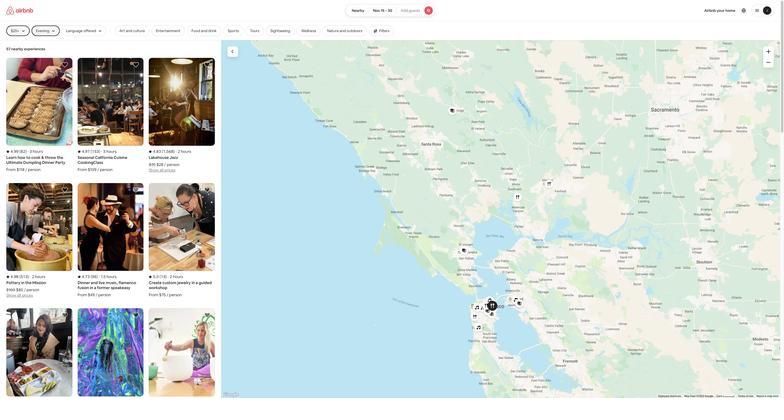 Task type: vqa. For each thing, say whether or not it's contained in the screenshot.
Show all prices Button
yes



Task type: locate. For each thing, give the bounding box(es) containing it.
show all prices button down the lakehouse
[[149, 167, 176, 173]]

1 horizontal spatial the
[[57, 155, 63, 160]]

· inside lakehouse jazz group
[[176, 149, 177, 154]]

$80
[[16, 288, 23, 293]]

nov 15 – 30
[[373, 8, 393, 13]]

1 vertical spatial all
[[17, 293, 21, 298]]

create custom jewelry in a guided workshop group
[[149, 183, 215, 298]]

flamenco
[[119, 281, 136, 286]]

· inside create custom jewelry in a guided workshop group
[[168, 275, 169, 280]]

hours right (1,568)
[[181, 149, 191, 154]]

1 horizontal spatial prices
[[165, 168, 176, 173]]

0 horizontal spatial in
[[21, 281, 24, 286]]

2 3 from the left
[[103, 149, 106, 154]]

0 vertical spatial dinner
[[42, 160, 55, 165]]

hours for jazz
[[181, 149, 191, 154]]

1 vertical spatial prices
[[22, 293, 33, 298]]

· inside seasonal california cuisine cookingclass group
[[101, 149, 102, 154]]

2
[[178, 149, 180, 154], [32, 275, 34, 280], [170, 275, 172, 280]]

· 3 hours for to
[[28, 149, 43, 154]]

1 vertical spatial show
[[6, 293, 16, 298]]

a left 'guided'
[[196, 281, 198, 286]]

show all prices button for prices
[[149, 167, 176, 173]]

google map
showing 24 experiences. region
[[221, 40, 781, 399]]

· inside pottery in the mission group
[[30, 275, 31, 280]]

2 for (1,568)
[[178, 149, 180, 154]]

in right jewelry
[[192, 281, 195, 286]]

a inside dinner and live music, flamenco fusion in a former speakeasy from $49 / person
[[94, 286, 96, 291]]

keyboard
[[659, 395, 670, 398]]

/ right the $49
[[96, 293, 97, 298]]

person
[[167, 162, 180, 167], [28, 167, 41, 172], [100, 167, 113, 172], [27, 288, 39, 293], [98, 293, 111, 298], [169, 293, 182, 298]]

1 vertical spatial dinner
[[78, 281, 90, 286]]

· 2 hours up mission
[[30, 275, 45, 280]]

· right (82)
[[28, 149, 29, 154]]

hours up cook
[[33, 149, 43, 154]]

show
[[149, 168, 159, 173], [6, 293, 16, 298]]

person down mission
[[27, 288, 39, 293]]

all down $80
[[17, 293, 21, 298]]

pottery in the mission $100 $80 / person show all prices
[[6, 281, 46, 298]]

3 up california
[[103, 149, 106, 154]]

from inside dinner and live music, flamenco fusion in a former speakeasy from $49 / person
[[78, 293, 87, 298]]

and for outdoors
[[340, 28, 346, 33]]

/ right $80
[[24, 288, 26, 293]]

· 1.5 hours
[[99, 275, 117, 280]]

throw
[[45, 155, 56, 160]]

learn how to cook & throw the ultimate dumpling dinner party from $118 / person
[[6, 155, 65, 172]]

of
[[747, 395, 749, 398]]

and down (96)
[[91, 281, 98, 286]]

hours up jewelry
[[173, 275, 183, 280]]

custom
[[163, 281, 177, 286]]

learn
[[6, 155, 17, 160]]

0 horizontal spatial the
[[25, 281, 32, 286]]

· right (513)
[[30, 275, 31, 280]]

2 horizontal spatial in
[[192, 281, 195, 286]]

hours inside create custom jewelry in a guided workshop group
[[173, 275, 183, 280]]

all down the $28
[[160, 168, 164, 173]]

Wellness button
[[297, 26, 321, 36]]

airbnb your home
[[705, 8, 736, 13]]

add to wishlist image inside dinner and live music, flamenco fusion in a former speakeasy group
[[133, 187, 139, 194]]

· left 1.5 on the bottom left
[[99, 275, 100, 280]]

speakeasy
[[111, 286, 130, 291]]

30
[[388, 8, 393, 13]]

Sports button
[[223, 26, 244, 36]]

lakehouse jazz $35 $28 / person show all prices
[[149, 155, 180, 173]]

wellness
[[302, 28, 316, 33]]

0 vertical spatial add to wishlist image
[[62, 62, 68, 68]]

0 horizontal spatial 3
[[30, 149, 32, 154]]

hours for how
[[33, 149, 43, 154]]

profile element
[[442, 0, 775, 21]]

from left "$109"
[[78, 167, 87, 172]]

0 horizontal spatial 2
[[32, 275, 34, 280]]

· 2 hours for in
[[30, 275, 45, 280]]

©2023
[[697, 395, 705, 398]]

and inside button
[[201, 28, 208, 33]]

3 inside learn how to cook & throw the ultimate dumpling dinner party group
[[30, 149, 32, 154]]

0 horizontal spatial a
[[94, 286, 96, 291]]

person down california
[[100, 167, 113, 172]]

·
[[28, 149, 29, 154], [101, 149, 102, 154], [176, 149, 177, 154], [30, 275, 31, 280], [99, 275, 100, 280], [168, 275, 169, 280]]

dinner and live music, flamenco fusion in a former speakeasy group
[[78, 183, 144, 298]]

· 3 hours up california
[[101, 149, 117, 154]]

2 inside create custom jewelry in a guided workshop group
[[170, 275, 172, 280]]

0 horizontal spatial show all prices button
[[6, 293, 33, 298]]

2 up mission
[[32, 275, 34, 280]]

1 vertical spatial the
[[25, 281, 32, 286]]

4.97 out of 5 average rating,  153 reviews image
[[78, 149, 100, 154]]

/ inside lakehouse jazz $35 $28 / person show all prices
[[164, 162, 166, 167]]

hours
[[33, 149, 43, 154], [106, 149, 117, 154], [181, 149, 191, 154], [35, 275, 45, 280], [107, 275, 117, 280], [173, 275, 183, 280]]

person inside dinner and live music, flamenco fusion in a former speakeasy from $49 / person
[[98, 293, 111, 298]]

food and drink
[[192, 28, 217, 33]]

a
[[196, 281, 198, 286], [94, 286, 96, 291], [766, 395, 767, 398]]

person down jazz on the top left of page
[[167, 162, 180, 167]]

Nature and outdoors button
[[323, 26, 367, 36]]

0 vertical spatial show
[[149, 168, 159, 173]]

map
[[768, 395, 773, 398]]

and
[[126, 28, 132, 33], [201, 28, 208, 33], [340, 28, 346, 33], [91, 281, 98, 286]]

hours inside seasonal california cuisine cookingclass group
[[106, 149, 117, 154]]

food
[[192, 28, 200, 33]]

language offered
[[66, 28, 96, 33]]

4.83 (1,568)
[[153, 149, 175, 154]]

fusion
[[78, 286, 89, 291]]

and left drink
[[201, 28, 208, 33]]

3 up to
[[30, 149, 32, 154]]

from down fusion
[[78, 293, 87, 298]]

1 3 from the left
[[30, 149, 32, 154]]

from inside learn how to cook & throw the ultimate dumpling dinner party from $118 / person
[[6, 167, 16, 172]]

person inside learn how to cook & throw the ultimate dumpling dinner party from $118 / person
[[28, 167, 41, 172]]

and inside dinner and live music, flamenco fusion in a former speakeasy from $49 / person
[[91, 281, 98, 286]]

None search field
[[346, 4, 435, 17]]

drink
[[208, 28, 217, 33]]

0 horizontal spatial add to wishlist image
[[62, 62, 68, 68]]

seasonal california cuisine cookingclass group
[[78, 58, 144, 172]]

1 horizontal spatial show
[[149, 168, 159, 173]]

person inside create custom jewelry in a guided workshop from $75 / person
[[169, 293, 182, 298]]

2 horizontal spatial 2
[[178, 149, 180, 154]]

the right throw on the top left of the page
[[57, 155, 63, 160]]

4.99
[[11, 149, 19, 154]]

and for live
[[91, 281, 98, 286]]

prices down $80
[[22, 293, 33, 298]]

· 3 hours up cook
[[28, 149, 43, 154]]

$49
[[88, 293, 95, 298]]

prices
[[165, 168, 176, 173], [22, 293, 33, 298]]

2 inside pottery in the mission group
[[32, 275, 34, 280]]

0 vertical spatial the
[[57, 155, 63, 160]]

hours inside learn how to cook & throw the ultimate dumpling dinner party group
[[33, 149, 43, 154]]

3 for 4.99 (82)
[[30, 149, 32, 154]]

from down workshop
[[149, 293, 158, 298]]

show inside lakehouse jazz $35 $28 / person show all prices
[[149, 168, 159, 173]]

· 2 hours
[[176, 149, 191, 154], [30, 275, 45, 280], [168, 275, 183, 280]]

prices down jazz on the top left of page
[[165, 168, 176, 173]]

1 horizontal spatial a
[[196, 281, 198, 286]]

· inside dinner and live music, flamenco fusion in a former speakeasy group
[[99, 275, 100, 280]]

art
[[120, 28, 125, 33]]

the
[[57, 155, 63, 160], [25, 281, 32, 286]]

4.73 (96)
[[82, 275, 98, 280]]

· 3 hours inside learn how to cook & throw the ultimate dumpling dinner party group
[[28, 149, 43, 154]]

1 vertical spatial add to wishlist image
[[133, 187, 139, 194]]

1 horizontal spatial add to wishlist image
[[133, 187, 139, 194]]

home
[[726, 8, 736, 13]]

· right "(14)" on the left bottom of page
[[168, 275, 169, 280]]

2 inside lakehouse jazz group
[[178, 149, 180, 154]]

57 nearby experiences
[[6, 47, 45, 51]]

map data ©2023 google
[[685, 395, 714, 398]]

/ right the $75
[[167, 293, 168, 298]]

0 horizontal spatial prices
[[22, 293, 33, 298]]

· 2 hours inside lakehouse jazz group
[[176, 149, 191, 154]]

dinner inside dinner and live music, flamenco fusion in a former speakeasy from $49 / person
[[78, 281, 90, 286]]

person down dumpling
[[28, 167, 41, 172]]

from inside seasonal california cuisine cookingclass from $109 / person
[[78, 167, 87, 172]]

in down (513)
[[21, 281, 24, 286]]

· 2 hours up jazz on the top left of page
[[176, 149, 191, 154]]

filters button
[[369, 26, 394, 36]]

1 horizontal spatial show all prices button
[[149, 167, 176, 173]]

show down $35
[[149, 168, 159, 173]]

show all prices button inside lakehouse jazz group
[[149, 167, 176, 173]]

3 inside seasonal california cuisine cookingclass group
[[103, 149, 106, 154]]

the down (513)
[[25, 281, 32, 286]]

a left the "map"
[[766, 395, 767, 398]]

from down ultimate
[[6, 167, 16, 172]]

zoom in image
[[767, 50, 771, 54]]

· for (96)
[[99, 275, 100, 280]]

· 2 hours inside pottery in the mission group
[[30, 275, 45, 280]]

report a map error
[[757, 395, 779, 398]]

· for (513)
[[30, 275, 31, 280]]

add to wishlist image
[[62, 62, 68, 68], [133, 187, 139, 194]]

hours inside pottery in the mission group
[[35, 275, 45, 280]]

add
[[401, 8, 408, 13]]

/ right the $28
[[164, 162, 166, 167]]

/ inside seasonal california cuisine cookingclass from $109 / person
[[97, 167, 99, 172]]

a up the $49
[[94, 286, 96, 291]]

dinner
[[42, 160, 55, 165], [78, 281, 90, 286]]

culture
[[133, 28, 145, 33]]

and right nature
[[340, 28, 346, 33]]

1 vertical spatial show all prices button
[[6, 293, 33, 298]]

show all prices button inside pottery in the mission group
[[6, 293, 33, 298]]

sports
[[228, 28, 239, 33]]

$35
[[149, 162, 156, 167]]

3
[[30, 149, 32, 154], [103, 149, 106, 154]]

nearby
[[11, 47, 23, 51]]

1 horizontal spatial 2
[[170, 275, 172, 280]]

person inside seasonal california cuisine cookingclass from $109 / person
[[100, 167, 113, 172]]

5.0 (14)
[[153, 275, 167, 280]]

· 3 hours inside seasonal california cuisine cookingclass group
[[101, 149, 117, 154]]

hours inside lakehouse jazz group
[[181, 149, 191, 154]]

· 2 hours inside create custom jewelry in a guided workshop group
[[168, 275, 183, 280]]

2 up custom
[[170, 275, 172, 280]]

add to wishlist image inside learn how to cook & throw the ultimate dumpling dinner party group
[[62, 62, 68, 68]]

music,
[[106, 281, 118, 286]]

add to wishlist image for 1.5 hours
[[133, 187, 139, 194]]

4.83
[[153, 149, 161, 154]]

report
[[757, 395, 765, 398]]

2 · 3 hours from the left
[[101, 149, 117, 154]]

show all prices button
[[149, 167, 176, 173], [6, 293, 33, 298]]

2 up jazz on the top left of page
[[178, 149, 180, 154]]

0 vertical spatial prices
[[165, 168, 176, 173]]

0 horizontal spatial · 3 hours
[[28, 149, 43, 154]]

1 horizontal spatial dinner
[[78, 281, 90, 286]]

2 for (513)
[[32, 275, 34, 280]]

· up jazz on the top left of page
[[176, 149, 177, 154]]

1 horizontal spatial in
[[90, 286, 93, 291]]

0 horizontal spatial dinner
[[42, 160, 55, 165]]

1 · 3 hours from the left
[[28, 149, 43, 154]]

nature and outdoors
[[328, 28, 363, 33]]

and right art
[[126, 28, 132, 33]]

show down $100
[[6, 293, 16, 298]]

hours for california
[[106, 149, 117, 154]]

in inside dinner and live music, flamenco fusion in a former speakeasy from $49 / person
[[90, 286, 93, 291]]

/ right "$109"
[[97, 167, 99, 172]]

dinner down 4.73
[[78, 281, 90, 286]]

4.99 out of 5 average rating,  82 reviews image
[[6, 149, 27, 154]]

hours up california
[[106, 149, 117, 154]]

person right the $75
[[169, 293, 182, 298]]

hours up "music,"
[[107, 275, 117, 280]]

report a map error link
[[757, 395, 779, 398]]

1 horizontal spatial 3
[[103, 149, 106, 154]]

lakehouse jazz group
[[149, 58, 215, 173]]

outdoors
[[347, 28, 363, 33]]

$75
[[159, 293, 166, 298]]

· right (153)
[[101, 149, 102, 154]]

mission
[[32, 281, 46, 286]]

· for (1,568)
[[176, 149, 177, 154]]

in up the $49
[[90, 286, 93, 291]]

· 2 hours up custom
[[168, 275, 183, 280]]

person down the "former"
[[98, 293, 111, 298]]

party
[[55, 160, 65, 165]]

0 horizontal spatial show
[[6, 293, 16, 298]]

0 vertical spatial all
[[160, 168, 164, 173]]

map
[[685, 395, 690, 398]]

hours inside dinner and live music, flamenco fusion in a former speakeasy group
[[107, 275, 117, 280]]

1 horizontal spatial · 3 hours
[[101, 149, 117, 154]]

0 vertical spatial show all prices button
[[149, 167, 176, 173]]

language offered button
[[62, 26, 106, 36]]

· 3 hours for cuisine
[[101, 149, 117, 154]]

0 horizontal spatial all
[[17, 293, 21, 298]]

google image
[[223, 392, 240, 399]]

1 horizontal spatial all
[[160, 168, 164, 173]]

$118
[[17, 167, 25, 172]]

from inside create custom jewelry in a guided workshop from $75 / person
[[149, 293, 158, 298]]

/ right $118
[[25, 167, 27, 172]]

create
[[149, 281, 162, 286]]

seasonal
[[78, 155, 94, 160]]

dinner left "party"
[[42, 160, 55, 165]]

your
[[718, 8, 725, 13]]

a inside create custom jewelry in a guided workshop from $75 / person
[[196, 281, 198, 286]]

add to wishlist image
[[133, 62, 139, 68], [204, 62, 211, 68], [62, 187, 68, 194], [204, 187, 211, 194], [62, 313, 68, 319], [133, 313, 139, 319], [204, 313, 211, 319]]

hours up mission
[[35, 275, 45, 280]]

· inside learn how to cook & throw the ultimate dumpling dinner party group
[[28, 149, 29, 154]]

show all prices button down 'pottery' at the bottom left
[[6, 293, 33, 298]]



Task type: describe. For each thing, give the bounding box(es) containing it.
airbnb your home link
[[702, 5, 739, 16]]

$100
[[6, 288, 15, 293]]

Tours button
[[246, 26, 264, 36]]

keyboard shortcuts button
[[659, 395, 682, 399]]

person inside pottery in the mission $100 $80 / person show all prices
[[27, 288, 39, 293]]

add to wishlist image inside seasonal california cuisine cookingclass group
[[133, 62, 139, 68]]

dinner inside learn how to cook & throw the ultimate dumpling dinner party from $118 / person
[[42, 160, 55, 165]]

Entertainment button
[[152, 26, 185, 36]]

error
[[774, 395, 779, 398]]

prices inside pottery in the mission $100 $80 / person show all prices
[[22, 293, 33, 298]]

4.98 (513)
[[11, 275, 29, 280]]

nature
[[328, 28, 339, 33]]

4.73
[[82, 275, 90, 280]]

all inside lakehouse jazz $35 $28 / person show all prices
[[160, 168, 164, 173]]

5 km
[[717, 395, 724, 398]]

entertainment
[[156, 28, 181, 33]]

how
[[18, 155, 26, 160]]

hours for and
[[107, 275, 117, 280]]

4.97
[[82, 149, 90, 154]]

5 km button
[[716, 395, 737, 399]]

$109
[[88, 167, 97, 172]]

· 2 hours for custom
[[168, 275, 183, 280]]

art and culture
[[120, 28, 145, 33]]

add guests
[[401, 8, 421, 13]]

pottery in the mission group
[[6, 183, 72, 298]]

none search field containing nearby
[[346, 4, 435, 17]]

shortcuts
[[671, 395, 682, 398]]

(1,568)
[[162, 149, 175, 154]]

in inside create custom jewelry in a guided workshop from $75 / person
[[192, 281, 195, 286]]

Art and culture button
[[115, 26, 149, 36]]

person inside lakehouse jazz $35 $28 / person show all prices
[[167, 162, 180, 167]]

57
[[6, 47, 10, 51]]

california
[[95, 155, 113, 160]]

all inside pottery in the mission $100 $80 / person show all prices
[[17, 293, 21, 298]]

&
[[41, 155, 44, 160]]

4.98 out of 5 average rating,  513 reviews image
[[6, 275, 29, 280]]

airbnb
[[705, 8, 717, 13]]

/ inside create custom jewelry in a guided workshop from $75 / person
[[167, 293, 168, 298]]

in inside pottery in the mission $100 $80 / person show all prices
[[21, 281, 24, 286]]

jazz
[[170, 155, 178, 160]]

language
[[66, 28, 83, 33]]

(82)
[[19, 149, 27, 154]]

use
[[750, 395, 754, 398]]

(513)
[[19, 275, 29, 280]]

seasonal california cuisine cookingclass from $109 / person
[[78, 155, 127, 172]]

· for (82)
[[28, 149, 29, 154]]

add to wishlist image for 3 hours
[[62, 62, 68, 68]]

4.97 (153)
[[82, 149, 100, 154]]

4.99 (82)
[[11, 149, 27, 154]]

4.83 out of 5 average rating,  1,568 reviews image
[[149, 149, 175, 154]]

(96)
[[91, 275, 98, 280]]

and for drink
[[201, 28, 208, 33]]

jewelry
[[177, 281, 191, 286]]

lakehouse
[[149, 155, 169, 160]]

guests
[[409, 8, 421, 13]]

former
[[97, 286, 110, 291]]

ultimate
[[6, 160, 22, 165]]

(153)
[[91, 149, 100, 154]]

5
[[717, 395, 719, 398]]

4.98
[[11, 275, 19, 280]]

$28
[[157, 162, 164, 167]]

5.0 out of 5 average rating,  14 reviews image
[[149, 275, 167, 280]]

learn how to cook & throw the ultimate dumpling dinner party group
[[6, 58, 72, 172]]

pottery
[[6, 281, 20, 286]]

data
[[691, 395, 696, 398]]

nearby button
[[346, 4, 369, 17]]

the inside learn how to cook & throw the ultimate dumpling dinner party from $118 / person
[[57, 155, 63, 160]]

1.5
[[101, 275, 106, 280]]

cookingclass
[[78, 160, 103, 165]]

nov 15 – 30 button
[[369, 4, 397, 17]]

filters
[[380, 28, 390, 33]]

cook
[[31, 155, 41, 160]]

show inside pottery in the mission $100 $80 / person show all prices
[[6, 293, 16, 298]]

/ inside dinner and live music, flamenco fusion in a former speakeasy from $49 / person
[[96, 293, 97, 298]]

3 for 4.97 (153)
[[103, 149, 106, 154]]

zoom out image
[[767, 60, 771, 65]]

experiences
[[24, 47, 45, 51]]

terms of use
[[739, 395, 754, 398]]

(14)
[[160, 275, 167, 280]]

Food and drink button
[[187, 26, 221, 36]]

nearby
[[352, 8, 365, 13]]

4.73 out of 5 average rating,  96 reviews image
[[78, 275, 98, 280]]

guided
[[199, 281, 212, 286]]

nov
[[373, 8, 380, 13]]

tours
[[250, 28, 260, 33]]

· 2 hours for jazz
[[176, 149, 191, 154]]

terms
[[739, 395, 746, 398]]

2 horizontal spatial a
[[766, 395, 767, 398]]

prices inside lakehouse jazz $35 $28 / person show all prices
[[165, 168, 176, 173]]

the inside pottery in the mission $100 $80 / person show all prices
[[25, 281, 32, 286]]

add guests button
[[397, 4, 435, 17]]

hours for custom
[[173, 275, 183, 280]]

live
[[99, 281, 105, 286]]

cuisine
[[114, 155, 127, 160]]

Sightseeing button
[[266, 26, 295, 36]]

sightseeing
[[271, 28, 290, 33]]

5.0
[[153, 275, 159, 280]]

show all prices button for show
[[6, 293, 33, 298]]

· for (153)
[[101, 149, 102, 154]]

2 for (14)
[[170, 275, 172, 280]]

offered
[[84, 28, 96, 33]]

hours for in
[[35, 275, 45, 280]]

and for culture
[[126, 28, 132, 33]]

/ inside pottery in the mission $100 $80 / person show all prices
[[24, 288, 26, 293]]

terms of use link
[[739, 395, 754, 398]]

/ inside learn how to cook & throw the ultimate dumpling dinner party from $118 / person
[[25, 167, 27, 172]]

km
[[719, 395, 723, 398]]

· for (14)
[[168, 275, 169, 280]]

google
[[706, 395, 714, 398]]

create custom jewelry in a guided workshop from $75 / person
[[149, 281, 212, 298]]



